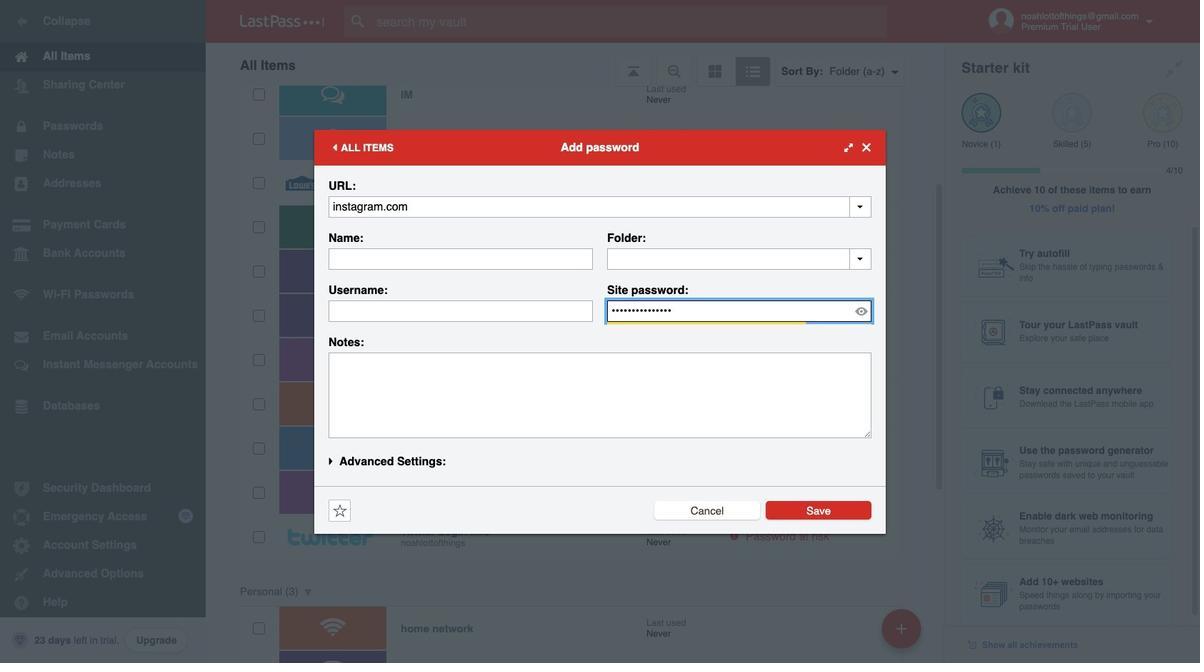 Task type: describe. For each thing, give the bounding box(es) containing it.
new item image
[[896, 624, 906, 634]]

main navigation navigation
[[0, 0, 206, 664]]

search my vault text field
[[344, 6, 915, 37]]



Task type: locate. For each thing, give the bounding box(es) containing it.
None password field
[[607, 300, 871, 322]]

dialog
[[314, 130, 886, 534]]

None text field
[[329, 300, 593, 322], [329, 353, 871, 438], [329, 300, 593, 322], [329, 353, 871, 438]]

None text field
[[329, 196, 871, 218], [329, 248, 593, 270], [607, 248, 871, 270], [329, 196, 871, 218], [329, 248, 593, 270], [607, 248, 871, 270]]

Search search field
[[344, 6, 915, 37]]

lastpass image
[[240, 15, 324, 28]]

new item navigation
[[876, 605, 930, 664]]

vault options navigation
[[206, 43, 944, 86]]



Task type: vqa. For each thing, say whether or not it's contained in the screenshot.
New item element
no



